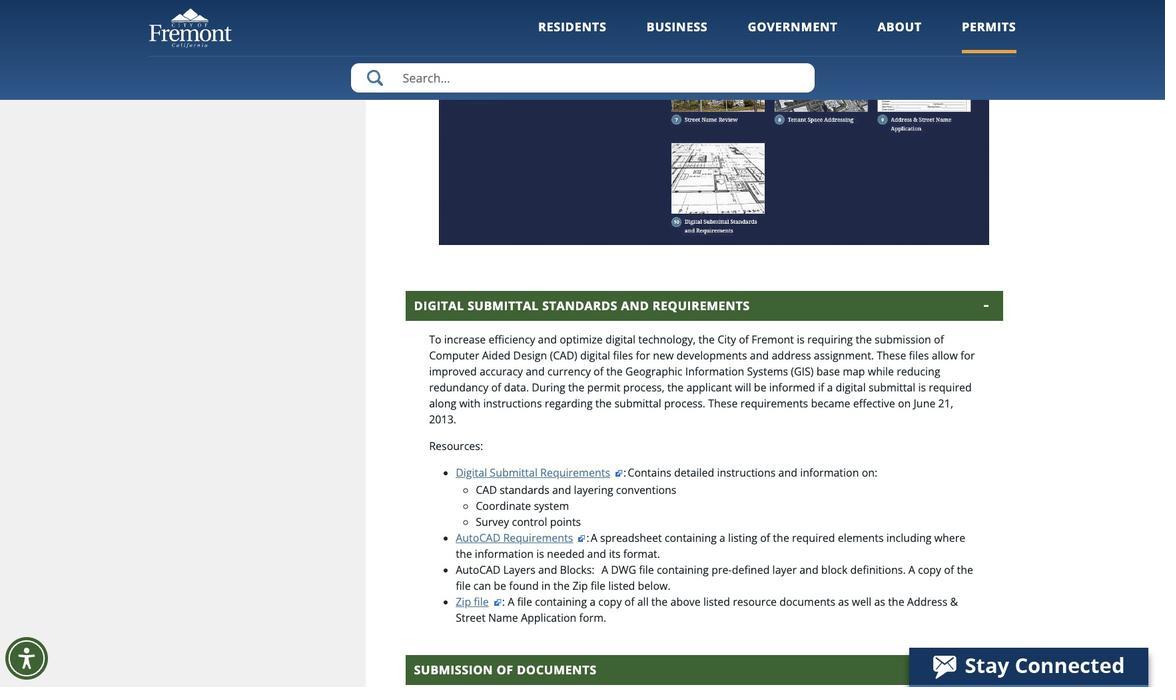 Task type: describe. For each thing, give the bounding box(es) containing it.
a inside : a spreadsheet containing a listing of the required elements including where the information is needed and its format.
[[720, 531, 725, 546]]

aided
[[482, 348, 511, 363]]

government link
[[748, 19, 838, 53]]

of inside : a spreadsheet containing a listing of the required elements including where the information is needed and its format.
[[760, 531, 770, 546]]

definitions. a
[[850, 563, 915, 577]]

systems
[[747, 364, 788, 379]]

copy inside autocad layers and blocks:   a dwg file containing pre-defined layer and block definitions. a copy of the file can be found in the zip file listed below.
[[918, 563, 941, 577]]

efficiency
[[489, 332, 535, 347]]

file inside : a file containing a copy of all the above listed resource documents as well as the address & street name application form.
[[517, 595, 532, 609]]

the up "developments"
[[699, 332, 715, 347]]

during
[[532, 380, 565, 395]]

: a
[[586, 531, 597, 546]]

data.
[[504, 380, 529, 395]]

about
[[878, 19, 922, 35]]

Search text field
[[351, 63, 814, 93]]

1 vertical spatial digital
[[580, 348, 610, 363]]

the down permit
[[595, 396, 612, 411]]

file up form.
[[591, 579, 606, 593]]

permit
[[587, 380, 621, 395]]

while
[[868, 364, 894, 379]]

optimize
[[560, 332, 603, 347]]

information inside : a spreadsheet containing a listing of the required elements including where the information is needed and its format.
[[475, 547, 534, 562]]

became
[[811, 396, 850, 411]]

0 horizontal spatial submittal
[[615, 396, 661, 411]]

zip inside autocad layers and blocks:   a dwg file containing pre-defined layer and block definitions. a copy of the file can be found in the zip file listed below.
[[573, 579, 588, 593]]

informed
[[769, 380, 815, 395]]

layering
[[574, 483, 613, 498]]

format.
[[623, 547, 660, 562]]

0 horizontal spatial these
[[708, 396, 738, 411]]

of inside : a file containing a copy of all the above listed resource documents as well as the address & street name application form.
[[625, 595, 635, 609]]

file down format.
[[639, 563, 654, 577]]

a inside : a file containing a copy of all the above listed resource documents as well as the address & street name application form.
[[590, 595, 596, 609]]

along
[[429, 396, 457, 411]]

1 as from the left
[[838, 595, 849, 609]]

reducing
[[897, 364, 940, 379]]

the up the layer in the bottom right of the page
[[773, 531, 789, 546]]

technology,
[[638, 332, 696, 347]]

0 vertical spatial requirements
[[653, 298, 750, 314]]

city
[[718, 332, 736, 347]]

2 for from the left
[[961, 348, 975, 363]]

a inside to increase efficiency and optimize digital technology, the city of fremont is requiring the submission of computer aided design (cad) digital files for new developments and address assignment. these files allow for improved accuracy and currency of the geographic information systems (gis) base map while reducing redundancy of data. during the permit process, the applicant will be informed if a digital submittal is required along with instructions regarding the submittal process. these requirements became effective on june 21, 2013.
[[827, 380, 833, 395]]

listed inside : a file containing a copy of all the above listed resource documents as well as the address & street name application form.
[[703, 595, 730, 609]]

1 horizontal spatial submittal
[[869, 380, 916, 395]]

improved
[[429, 364, 477, 379]]

pre-
[[712, 563, 732, 577]]

&
[[950, 595, 958, 609]]

process.
[[664, 396, 706, 411]]

geographic
[[625, 364, 683, 379]]

autocad requirements
[[456, 531, 573, 546]]

the up process.
[[667, 380, 684, 395]]

of down accuracy
[[491, 380, 501, 395]]

1 horizontal spatial these
[[877, 348, 906, 363]]

of right the submission
[[497, 662, 513, 678]]

allow
[[932, 348, 958, 363]]

cad
[[476, 483, 497, 498]]

map
[[843, 364, 865, 379]]

spreadsheet
[[600, 531, 662, 546]]

business
[[647, 19, 708, 35]]

21,
[[938, 396, 953, 411]]

new
[[653, 348, 674, 363]]

address
[[907, 595, 948, 609]]

application
[[521, 611, 577, 625]]

: contains
[[624, 466, 671, 480]]

its
[[609, 547, 621, 562]]

of right city
[[739, 332, 749, 347]]

street
[[456, 611, 486, 625]]

in
[[541, 579, 551, 593]]

effective
[[853, 396, 895, 411]]

zip file link
[[456, 595, 502, 609]]

required inside to increase efficiency and optimize digital technology, the city of fremont is requiring the submission of computer aided design (cad) digital files for new developments and address assignment. these files allow for improved accuracy and currency of the geographic information systems (gis) base map while reducing redundancy of data. during the permit process, the applicant will be informed if a digital submittal is required along with instructions regarding the submittal process. these requirements became effective on june 21, 2013.
[[929, 380, 972, 395]]

resources:
[[429, 439, 483, 454]]

0 vertical spatial digital
[[605, 332, 636, 347]]

coordinate
[[476, 499, 531, 514]]

of up allow
[[934, 332, 944, 347]]

block
[[821, 563, 848, 577]]

points
[[550, 515, 581, 530]]

name
[[488, 611, 518, 625]]

increase
[[444, 332, 486, 347]]

needed
[[547, 547, 585, 562]]

digital for digital submittal standards and requirements
[[414, 298, 464, 314]]

a inside : a file containing a copy of all the above listed resource documents as well as the address & street name application form.
[[508, 595, 514, 609]]

computer
[[429, 348, 479, 363]]

developments
[[677, 348, 747, 363]]

1 vertical spatial is
[[918, 380, 926, 395]]

elements
[[838, 531, 884, 546]]

defined
[[732, 563, 770, 577]]

standards
[[500, 483, 549, 498]]

the up assignment.
[[856, 332, 872, 347]]

resource
[[733, 595, 777, 609]]

permits link
[[962, 19, 1016, 53]]

currency
[[548, 364, 591, 379]]

design
[[513, 348, 547, 363]]

digital submittal standards and requirements
[[414, 298, 750, 314]]

submission
[[414, 662, 493, 678]]

found
[[509, 579, 539, 593]]

digital submittal requirements link
[[456, 466, 624, 480]]

2 vertical spatial digital
[[836, 380, 866, 395]]

permits
[[962, 19, 1016, 35]]

will
[[735, 380, 751, 395]]

layers
[[503, 563, 535, 577]]

of up permit
[[594, 364, 604, 379]]

is inside : a spreadsheet containing a listing of the required elements including where the information is needed and its format.
[[536, 547, 544, 562]]

submittal for requirements
[[490, 466, 538, 480]]

documents
[[780, 595, 835, 609]]

requiring
[[807, 332, 853, 347]]

(cad)
[[550, 348, 577, 363]]

digital submittal requirements
[[456, 466, 610, 480]]

address
[[772, 348, 811, 363]]

including
[[887, 531, 932, 546]]

file up zip file at the bottom left of page
[[456, 579, 471, 593]]

if
[[818, 380, 824, 395]]

control
[[512, 515, 547, 530]]

the right "in"
[[553, 579, 570, 593]]

below.
[[638, 579, 671, 593]]



Task type: vqa. For each thing, say whether or not it's contained in the screenshot.
Cta 5 Departments image at right
no



Task type: locate. For each thing, give the bounding box(es) containing it.
be right will
[[754, 380, 767, 395]]

1 horizontal spatial listed
[[703, 595, 730, 609]]

0 vertical spatial submittal
[[468, 298, 539, 314]]

listing
[[728, 531, 757, 546]]

listed down dwg
[[608, 579, 635, 593]]

file
[[639, 563, 654, 577], [456, 579, 471, 593], [591, 579, 606, 593], [474, 595, 489, 609], [517, 595, 532, 609]]

containing inside autocad layers and blocks:   a dwg file containing pre-defined layer and block definitions. a copy of the file can be found in the zip file listed below.
[[657, 563, 709, 577]]

(gis)
[[791, 364, 814, 379]]

a
[[827, 380, 833, 395], [720, 531, 725, 546], [590, 595, 596, 609]]

autocad down the survey at the left bottom of the page
[[456, 531, 500, 546]]

listed down autocad layers and blocks:   a dwg file containing pre-defined layer and block definitions. a copy of the file can be found in the zip file listed below.
[[703, 595, 730, 609]]

containing inside : a file containing a copy of all the above listed resource documents as well as the address & street name application form.
[[535, 595, 587, 609]]

1 vertical spatial copy
[[598, 595, 622, 609]]

1 horizontal spatial a
[[602, 563, 608, 577]]

1 horizontal spatial files
[[909, 348, 929, 363]]

1 vertical spatial be
[[494, 579, 506, 593]]

2 as from the left
[[874, 595, 885, 609]]

2 vertical spatial a
[[590, 595, 596, 609]]

with
[[459, 396, 481, 411]]

on
[[898, 396, 911, 411]]

0 vertical spatial copy
[[918, 563, 941, 577]]

files
[[613, 348, 633, 363], [909, 348, 929, 363]]

0 horizontal spatial copy
[[598, 595, 622, 609]]

digital right optimize
[[605, 332, 636, 347]]

file down can
[[474, 595, 489, 609]]

0 vertical spatial containing
[[665, 531, 717, 546]]

1 autocad from the top
[[456, 531, 500, 546]]

instructions right detailed
[[717, 466, 776, 480]]

file down found
[[517, 595, 532, 609]]

regarding
[[545, 396, 593, 411]]

of right listing
[[760, 531, 770, 546]]

these
[[877, 348, 906, 363], [708, 396, 738, 411]]

0 horizontal spatial required
[[792, 531, 835, 546]]

: a spreadsheet containing a listing of the required elements including where the information is needed and its format.
[[456, 531, 966, 562]]

business link
[[647, 19, 708, 53]]

0 vertical spatial a
[[602, 563, 608, 577]]

is up address
[[797, 332, 805, 347]]

1 vertical spatial listed
[[703, 595, 730, 609]]

and inside : a spreadsheet containing a listing of the required elements including where the information is needed and its format.
[[587, 547, 606, 562]]

files up geographic
[[613, 348, 633, 363]]

to
[[429, 332, 441, 347]]

1 horizontal spatial zip
[[573, 579, 588, 593]]

1 vertical spatial information
[[475, 547, 534, 562]]

containing down : contains detailed instructions and information on: cad standards and layering conventions coordinate system survey control points
[[665, 531, 717, 546]]

is up june
[[918, 380, 926, 395]]

instructions
[[483, 396, 542, 411], [717, 466, 776, 480]]

digital down optimize
[[580, 348, 610, 363]]

on:
[[862, 466, 878, 480]]

1 horizontal spatial copy
[[918, 563, 941, 577]]

1 vertical spatial autocad
[[456, 563, 500, 577]]

the up zip file at the bottom left of page
[[456, 547, 472, 562]]

containing up application
[[535, 595, 587, 609]]

a up form.
[[590, 595, 596, 609]]

survey
[[476, 515, 509, 530]]

addressing & street name web page image
[[439, 0, 990, 245]]

submission
[[875, 332, 931, 347]]

submittal down while
[[869, 380, 916, 395]]

2 vertical spatial is
[[536, 547, 544, 562]]

digital down map
[[836, 380, 866, 395]]

0 vertical spatial autocad
[[456, 531, 500, 546]]

for
[[636, 348, 650, 363], [961, 348, 975, 363]]

copy up address at right
[[918, 563, 941, 577]]

the right all
[[651, 595, 668, 609]]

the up permit
[[606, 364, 623, 379]]

accuracy
[[480, 364, 523, 379]]

0 vertical spatial a
[[827, 380, 833, 395]]

autocad for autocad requirements
[[456, 531, 500, 546]]

0 vertical spatial information
[[800, 466, 859, 480]]

submittal for standards
[[468, 298, 539, 314]]

2 horizontal spatial is
[[918, 380, 926, 395]]

autocad
[[456, 531, 500, 546], [456, 563, 500, 577]]

0 horizontal spatial information
[[475, 547, 534, 562]]

these down applicant
[[708, 396, 738, 411]]

assignment.
[[814, 348, 874, 363]]

zip
[[573, 579, 588, 593], [456, 595, 471, 609]]

for right allow
[[961, 348, 975, 363]]

information
[[800, 466, 859, 480], [475, 547, 534, 562]]

documents
[[517, 662, 597, 678]]

digital
[[414, 298, 464, 314], [456, 466, 487, 480]]

layer
[[773, 563, 797, 577]]

a left dwg
[[602, 563, 608, 577]]

1 horizontal spatial as
[[874, 595, 885, 609]]

autocad up can
[[456, 563, 500, 577]]

1 vertical spatial a
[[720, 531, 725, 546]]

2 autocad from the top
[[456, 563, 500, 577]]

digital for digital submittal requirements
[[456, 466, 487, 480]]

copy up form.
[[598, 595, 622, 609]]

instructions down data.
[[483, 396, 542, 411]]

form.
[[579, 611, 606, 625]]

autocad requirements link
[[456, 531, 586, 546]]

zip file
[[456, 595, 489, 609]]

: a file containing a copy of all the above listed resource documents as well as the address & street name application form.
[[456, 595, 958, 625]]

0 vertical spatial instructions
[[483, 396, 542, 411]]

of left all
[[625, 595, 635, 609]]

be
[[754, 380, 767, 395], [494, 579, 506, 593]]

autocad layers and blocks:   a dwg file containing pre-defined layer and block definitions. a copy of the file can be found in the zip file listed below.
[[456, 563, 973, 593]]

containing up above
[[657, 563, 709, 577]]

0 horizontal spatial instructions
[[483, 396, 542, 411]]

residents
[[538, 19, 607, 35]]

1 vertical spatial instructions
[[717, 466, 776, 480]]

of inside autocad layers and blocks:   a dwg file containing pre-defined layer and block definitions. a copy of the file can be found in the zip file listed below.
[[944, 563, 954, 577]]

containing
[[665, 531, 717, 546], [657, 563, 709, 577], [535, 595, 587, 609]]

autocad inside autocad layers and blocks:   a dwg file containing pre-defined layer and block definitions. a copy of the file can be found in the zip file listed below.
[[456, 563, 500, 577]]

2 vertical spatial requirements
[[503, 531, 573, 546]]

autocad for autocad layers and blocks:   a dwg file containing pre-defined layer and block definitions. a copy of the file can be found in the zip file listed below.
[[456, 563, 500, 577]]

submittal up efficiency
[[468, 298, 539, 314]]

1 files from the left
[[613, 348, 633, 363]]

2 vertical spatial containing
[[535, 595, 587, 609]]

:
[[502, 595, 505, 609]]

as left well
[[838, 595, 849, 609]]

government
[[748, 19, 838, 35]]

is
[[797, 332, 805, 347], [918, 380, 926, 395], [536, 547, 544, 562]]

1 horizontal spatial instructions
[[717, 466, 776, 480]]

conventions
[[616, 483, 677, 498]]

instructions inside : contains detailed instructions and information on: cad standards and layering conventions coordinate system survey control points
[[717, 466, 776, 480]]

1 vertical spatial requirements
[[540, 466, 610, 480]]

for up geographic
[[636, 348, 650, 363]]

a right :
[[508, 595, 514, 609]]

1 vertical spatial digital
[[456, 466, 487, 480]]

submittal down process,
[[615, 396, 661, 411]]

copy
[[918, 563, 941, 577], [598, 595, 622, 609]]

system
[[534, 499, 569, 514]]

0 horizontal spatial is
[[536, 547, 544, 562]]

: contains detailed instructions and information on: cad standards and layering conventions coordinate system survey control points
[[476, 466, 878, 530]]

instructions inside to increase efficiency and optimize digital technology, the city of fremont is requiring the submission of computer aided design (cad) digital files for new developments and address assignment. these files allow for improved accuracy and currency of the geographic information systems (gis) base map while reducing redundancy of data. during the permit process, the applicant will be informed if a digital submittal is required along with instructions regarding the submittal process. these requirements became effective on june 21, 2013.
[[483, 396, 542, 411]]

june
[[914, 396, 936, 411]]

above
[[671, 595, 701, 609]]

detailed
[[674, 466, 714, 480]]

requirements
[[653, 298, 750, 314], [540, 466, 610, 480], [503, 531, 573, 546]]

listed inside autocad layers and blocks:   a dwg file containing pre-defined layer and block definitions. a copy of the file can be found in the zip file listed below.
[[608, 579, 635, 593]]

to increase efficiency and optimize digital technology, the city of fremont is requiring the submission of computer aided design (cad) digital files for new developments and address assignment. these files allow for improved accuracy and currency of the geographic information systems (gis) base map while reducing redundancy of data. during the permit process, the applicant will be informed if a digital submittal is required along with instructions regarding the submittal process. these requirements became effective on june 21, 2013.
[[429, 332, 975, 427]]

0 vertical spatial required
[[929, 380, 972, 395]]

0 vertical spatial be
[[754, 380, 767, 395]]

of
[[739, 332, 749, 347], [934, 332, 944, 347], [594, 364, 604, 379], [491, 380, 501, 395], [760, 531, 770, 546], [944, 563, 954, 577], [625, 595, 635, 609], [497, 662, 513, 678]]

requirements up layering at bottom
[[540, 466, 610, 480]]

a left listing
[[720, 531, 725, 546]]

containing inside : a spreadsheet containing a listing of the required elements including where the information is needed and its format.
[[665, 531, 717, 546]]

as
[[838, 595, 849, 609], [874, 595, 885, 609]]

1 horizontal spatial information
[[800, 466, 859, 480]]

1 horizontal spatial is
[[797, 332, 805, 347]]

a inside autocad layers and blocks:   a dwg file containing pre-defined layer and block definitions. a copy of the file can be found in the zip file listed below.
[[602, 563, 608, 577]]

2013.
[[429, 412, 456, 427]]

the down currency
[[568, 380, 585, 395]]

0 vertical spatial zip
[[573, 579, 588, 593]]

applicant
[[686, 380, 732, 395]]

the up &
[[957, 563, 973, 577]]

files up reducing
[[909, 348, 929, 363]]

of down where
[[944, 563, 954, 577]]

information down autocad requirements
[[475, 547, 534, 562]]

0 horizontal spatial for
[[636, 348, 650, 363]]

all
[[637, 595, 649, 609]]

0 horizontal spatial as
[[838, 595, 849, 609]]

submission of documents
[[414, 662, 597, 678]]

base
[[817, 364, 840, 379]]

1 vertical spatial these
[[708, 396, 738, 411]]

1 vertical spatial submittal
[[615, 396, 661, 411]]

0 horizontal spatial zip
[[456, 595, 471, 609]]

zip right "in"
[[573, 579, 588, 593]]

required up block
[[792, 531, 835, 546]]

copy inside : a file containing a copy of all the above listed resource documents as well as the address & street name application form.
[[598, 595, 622, 609]]

digital
[[605, 332, 636, 347], [580, 348, 610, 363], [836, 380, 866, 395]]

1 vertical spatial a
[[508, 595, 514, 609]]

0 horizontal spatial a
[[508, 595, 514, 609]]

0 horizontal spatial listed
[[608, 579, 635, 593]]

1 horizontal spatial for
[[961, 348, 975, 363]]

standards
[[542, 298, 618, 314]]

2 horizontal spatial a
[[827, 380, 833, 395]]

where
[[934, 531, 966, 546]]

zip up street
[[456, 595, 471, 609]]

required up 21,
[[929, 380, 972, 395]]

1 for from the left
[[636, 348, 650, 363]]

the left address at right
[[888, 595, 904, 609]]

0 vertical spatial submittal
[[869, 380, 916, 395]]

0 vertical spatial is
[[797, 332, 805, 347]]

these up while
[[877, 348, 906, 363]]

requirements
[[741, 396, 808, 411]]

a right if
[[827, 380, 833, 395]]

1 vertical spatial required
[[792, 531, 835, 546]]

0 horizontal spatial be
[[494, 579, 506, 593]]

1 horizontal spatial a
[[720, 531, 725, 546]]

1 horizontal spatial be
[[754, 380, 767, 395]]

0 vertical spatial these
[[877, 348, 906, 363]]

be inside autocad layers and blocks:   a dwg file containing pre-defined layer and block definitions. a copy of the file can be found in the zip file listed below.
[[494, 579, 506, 593]]

submittal up standards
[[490, 466, 538, 480]]

dwg
[[611, 563, 636, 577]]

required inside : a spreadsheet containing a listing of the required elements including where the information is needed and its format.
[[792, 531, 835, 546]]

requirements down control
[[503, 531, 573, 546]]

1 horizontal spatial required
[[929, 380, 972, 395]]

submittal
[[869, 380, 916, 395], [615, 396, 661, 411]]

0 horizontal spatial a
[[590, 595, 596, 609]]

0 horizontal spatial files
[[613, 348, 633, 363]]

requirements up city
[[653, 298, 750, 314]]

as right well
[[874, 595, 885, 609]]

process,
[[623, 380, 665, 395]]

digital up to
[[414, 298, 464, 314]]

information inside : contains detailed instructions and information on: cad standards and layering conventions coordinate system survey control points
[[800, 466, 859, 480]]

0 vertical spatial digital
[[414, 298, 464, 314]]

information left on: at right
[[800, 466, 859, 480]]

stay connected image
[[909, 648, 1147, 686]]

is down the "autocad requirements" link
[[536, 547, 544, 562]]

information
[[685, 364, 744, 379]]

be up :
[[494, 579, 506, 593]]

tab list
[[406, 291, 1003, 685]]

submittal
[[468, 298, 539, 314], [490, 466, 538, 480]]

tab list containing digital submittal standards and requirements
[[406, 291, 1003, 685]]

1 vertical spatial submittal
[[490, 466, 538, 480]]

2 files from the left
[[909, 348, 929, 363]]

be inside to increase efficiency and optimize digital technology, the city of fremont is requiring the submission of computer aided design (cad) digital files for new developments and address assignment. these files allow for improved accuracy and currency of the geographic information systems (gis) base map while reducing redundancy of data. during the permit process, the applicant will be informed if a digital submittal is required along with instructions regarding the submittal process. these requirements became effective on june 21, 2013.
[[754, 380, 767, 395]]

0 vertical spatial listed
[[608, 579, 635, 593]]

1 vertical spatial containing
[[657, 563, 709, 577]]

digital up cad
[[456, 466, 487, 480]]

1 vertical spatial zip
[[456, 595, 471, 609]]

well
[[852, 595, 872, 609]]



